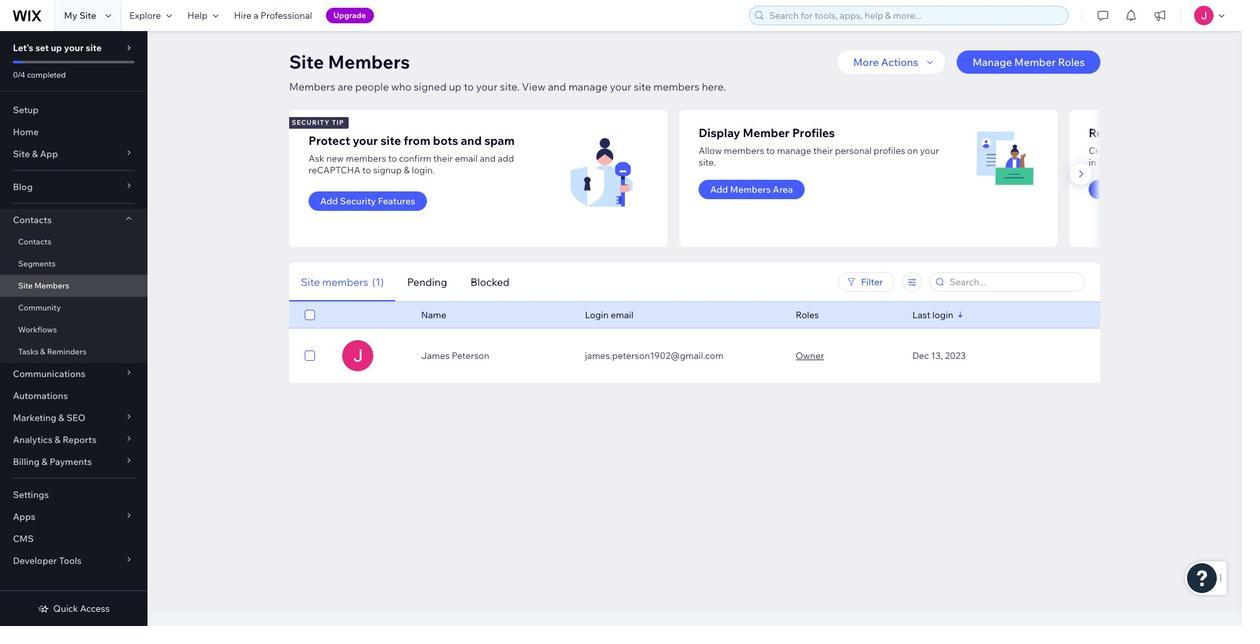 Task type: describe. For each thing, give the bounding box(es) containing it.
2 horizontal spatial site
[[634, 80, 651, 93]]

quick
[[53, 603, 78, 615]]

developer
[[13, 555, 57, 567]]

here.
[[702, 80, 726, 93]]

contacts link
[[0, 231, 148, 253]]

app
[[40, 148, 58, 160]]

billing
[[13, 456, 40, 468]]

unique
[[1120, 145, 1149, 157]]

bots
[[433, 133, 458, 148]]

contacts for "contacts" link
[[18, 237, 51, 247]]

with
[[1189, 126, 1213, 140]]

add security features button
[[309, 192, 427, 211]]

2023
[[945, 350, 966, 362]]

hire
[[234, 10, 252, 21]]

settings link
[[0, 484, 148, 506]]

new
[[326, 153, 344, 164]]

members inside button
[[731, 184, 771, 195]]

upgrade button
[[326, 8, 374, 23]]

let's set up your site
[[13, 42, 102, 54]]

member for manage
[[1015, 56, 1056, 69]]

& for payments
[[42, 456, 48, 468]]

badges
[[1189, 145, 1221, 157]]

protect
[[309, 133, 350, 148]]

explore
[[129, 10, 161, 21]]

login.
[[412, 164, 435, 176]]

tasks
[[18, 347, 38, 357]]

security tip
[[292, 118, 344, 127]]

workflows
[[18, 325, 57, 335]]

setup
[[13, 104, 39, 116]]

to left confirm
[[388, 153, 397, 164]]

manage
[[973, 56, 1013, 69]]

developer tools
[[13, 555, 82, 567]]

confirm
[[399, 153, 432, 164]]

home link
[[0, 121, 148, 143]]

and right view
[[548, 80, 566, 93]]

site members link
[[0, 275, 148, 297]]

profiles
[[874, 145, 906, 157]]

analytics
[[13, 434, 53, 446]]

roles inside button
[[1059, 56, 1085, 69]]

upgrade
[[334, 10, 366, 20]]

signed
[[414, 80, 447, 93]]

seo
[[66, 412, 86, 424]]

members inside protect your site from bots and spam ask new members to confirm their email and add recaptcha to signup & login.
[[346, 153, 386, 164]]

site inside protect your site from bots and spam ask new members to confirm their email and add recaptcha to signup & login.
[[381, 133, 401, 148]]

their inside display member profiles allow members to manage their personal profiles on your site.
[[814, 145, 833, 157]]

features
[[378, 195, 415, 207]]

manage inside display member profiles allow members to manage their personal profiles on your site.
[[777, 145, 812, 157]]

my
[[64, 10, 77, 21]]

and inside reward members with badg create unique member badges and a
[[1223, 145, 1239, 157]]

members left the are
[[289, 80, 335, 93]]

analytics & reports
[[13, 434, 97, 446]]

your inside sidebar element
[[64, 42, 84, 54]]

members are people who signed up to your site. view and manage your site members here.
[[289, 80, 726, 93]]

to right signed
[[464, 80, 474, 93]]

professional
[[261, 10, 312, 21]]

Search... field
[[946, 273, 1081, 291]]

1 horizontal spatial site members
[[289, 50, 410, 73]]

james
[[421, 350, 450, 362]]

& for reports
[[55, 434, 61, 446]]

more
[[854, 56, 879, 69]]

dec
[[913, 350, 930, 362]]

recaptcha
[[309, 164, 361, 176]]

workflows link
[[0, 319, 148, 341]]

login
[[933, 309, 954, 321]]

list containing display member profiles
[[287, 110, 1243, 247]]

protect your site from bots and spam ask new members to confirm their email and add recaptcha to signup & login.
[[309, 133, 515, 176]]

site inside popup button
[[13, 148, 30, 160]]

reward members with badg create unique member badges and a
[[1089, 126, 1243, 168]]

developer tools button
[[0, 550, 148, 572]]

0 vertical spatial a
[[254, 10, 259, 21]]

billing & payments
[[13, 456, 92, 468]]

& inside protect your site from bots and spam ask new members to confirm their email and add recaptcha to signup & login.
[[404, 164, 410, 176]]

blocked button
[[459, 262, 521, 302]]

access
[[80, 603, 110, 615]]

site. inside display member profiles allow members to manage their personal profiles on your site.
[[699, 157, 716, 168]]

communications button
[[0, 363, 148, 385]]

people
[[355, 80, 389, 93]]

your inside display member profiles allow members to manage their personal profiles on your site.
[[921, 145, 940, 157]]

completed
[[27, 70, 66, 80]]

add
[[498, 153, 514, 164]]

& for seo
[[58, 412, 64, 424]]

members inside sidebar element
[[34, 281, 69, 291]]

your inside protect your site from bots and spam ask new members to confirm their email and add recaptcha to signup & login.
[[353, 133, 378, 148]]

setup link
[[0, 99, 148, 121]]

communications
[[13, 368, 85, 380]]

0/4
[[13, 70, 25, 80]]

quick access
[[53, 603, 110, 615]]

add members area button
[[699, 180, 805, 199]]

reminders
[[47, 347, 87, 357]]

cms link
[[0, 528, 148, 550]]

member for display
[[743, 126, 790, 140]]

marketing & seo button
[[0, 407, 148, 429]]

to left "signup"
[[363, 164, 371, 176]]

last login
[[913, 309, 954, 321]]

hire a professional
[[234, 10, 312, 21]]

13,
[[932, 350, 943, 362]]

site inside tab list
[[301, 275, 320, 288]]

a inside reward members with badg create unique member badges and a
[[1241, 145, 1243, 157]]

0 vertical spatial manage
[[569, 80, 608, 93]]

blocked
[[471, 275, 510, 288]]

member inside reward members with badg create unique member badges and a
[[1151, 145, 1187, 157]]

site members (1)
[[301, 275, 384, 288]]

peterson
[[452, 350, 490, 362]]

who
[[391, 80, 412, 93]]

ask
[[309, 153, 324, 164]]



Task type: vqa. For each thing, say whether or not it's contained in the screenshot.
The Premium
no



Task type: locate. For each thing, give the bounding box(es) containing it.
& for app
[[32, 148, 38, 160]]

analytics & reports button
[[0, 429, 148, 451]]

james peterson
[[421, 350, 490, 362]]

login email
[[585, 309, 634, 321]]

more actions
[[854, 56, 919, 69]]

tools
[[59, 555, 82, 567]]

& inside dropdown button
[[42, 456, 48, 468]]

james peterson image
[[342, 340, 373, 372]]

member right the display
[[743, 126, 790, 140]]

& inside dropdown button
[[58, 412, 64, 424]]

up right the set
[[51, 42, 62, 54]]

1 vertical spatial site.
[[699, 157, 716, 168]]

0 horizontal spatial up
[[51, 42, 62, 54]]

manage down profiles
[[777, 145, 812, 157]]

their
[[814, 145, 833, 157], [434, 153, 453, 164]]

1 horizontal spatial roles
[[1059, 56, 1085, 69]]

1 horizontal spatial email
[[611, 309, 634, 321]]

member right manage
[[1015, 56, 1056, 69]]

sidebar element
[[0, 31, 148, 627]]

site & app
[[13, 148, 58, 160]]

personal
[[835, 145, 872, 157]]

manage member roles
[[973, 56, 1085, 69]]

to
[[464, 80, 474, 93], [767, 145, 775, 157], [388, 153, 397, 164], [363, 164, 371, 176]]

0 vertical spatial roles
[[1059, 56, 1085, 69]]

last
[[913, 309, 931, 321]]

& left the reports on the left of the page
[[55, 434, 61, 446]]

0 horizontal spatial site
[[86, 42, 102, 54]]

member inside button
[[1015, 56, 1056, 69]]

2 horizontal spatial member
[[1151, 145, 1187, 157]]

members down the display
[[724, 145, 765, 157]]

1 vertical spatial manage
[[777, 145, 812, 157]]

profiles
[[793, 126, 835, 140]]

members left area
[[731, 184, 771, 195]]

site
[[86, 42, 102, 54], [634, 80, 651, 93], [381, 133, 401, 148]]

manage member roles button
[[958, 50, 1101, 74]]

0 vertical spatial site
[[86, 42, 102, 54]]

james.peterson1902@gmail.com
[[585, 350, 724, 362]]

create
[[1089, 145, 1118, 157]]

1 vertical spatial member
[[743, 126, 790, 140]]

(1)
[[372, 275, 384, 288]]

email down "bots"
[[455, 153, 478, 164]]

0 vertical spatial site members
[[289, 50, 410, 73]]

email right login
[[611, 309, 634, 321]]

None checkbox
[[305, 307, 315, 323], [305, 348, 315, 364], [305, 307, 315, 323], [305, 348, 315, 364]]

owner
[[796, 350, 825, 362]]

0 vertical spatial member
[[1015, 56, 1056, 69]]

Search for tools, apps, help & more... field
[[766, 6, 1065, 25]]

0 horizontal spatial roles
[[796, 309, 819, 321]]

more actions button
[[838, 50, 946, 74]]

automations
[[13, 390, 68, 402]]

& left login.
[[404, 164, 410, 176]]

1 horizontal spatial manage
[[777, 145, 812, 157]]

1 horizontal spatial a
[[1241, 145, 1243, 157]]

0 horizontal spatial site.
[[500, 80, 520, 93]]

contacts inside "dropdown button"
[[13, 214, 52, 226]]

members inside reward members with badg create unique member badges and a
[[1134, 126, 1186, 140]]

are
[[338, 80, 353, 93]]

member inside display member profiles allow members to manage their personal profiles on your site.
[[743, 126, 790, 140]]

community
[[18, 303, 61, 313]]

up right signed
[[449, 80, 462, 93]]

add left security
[[320, 195, 338, 207]]

your
[[64, 42, 84, 54], [476, 80, 498, 93], [610, 80, 632, 93], [353, 133, 378, 148], [921, 145, 940, 157]]

members inside display member profiles allow members to manage their personal profiles on your site.
[[724, 145, 765, 157]]

site members
[[289, 50, 410, 73], [18, 281, 69, 291]]

tip
[[332, 118, 344, 127]]

a down badg
[[1241, 145, 1243, 157]]

1 horizontal spatial up
[[449, 80, 462, 93]]

& right tasks
[[40, 347, 45, 357]]

tab list
[[289, 262, 689, 302]]

0 horizontal spatial a
[[254, 10, 259, 21]]

add for protect
[[320, 195, 338, 207]]

members right new on the top left of the page
[[346, 153, 386, 164]]

up inside sidebar element
[[51, 42, 62, 54]]

reward
[[1089, 126, 1131, 140]]

blog
[[13, 181, 33, 193]]

their inside protect your site from bots and spam ask new members to confirm their email and add recaptcha to signup & login.
[[434, 153, 453, 164]]

actions
[[882, 56, 919, 69]]

payments
[[50, 456, 92, 468]]

site.
[[500, 80, 520, 93], [699, 157, 716, 168]]

tab list containing site members
[[289, 262, 689, 302]]

on
[[908, 145, 919, 157]]

add for display
[[711, 184, 728, 195]]

members left (1)
[[322, 275, 369, 288]]

email
[[455, 153, 478, 164], [611, 309, 634, 321]]

site members inside sidebar element
[[18, 281, 69, 291]]

1 vertical spatial contacts
[[18, 237, 51, 247]]

and left add
[[480, 153, 496, 164]]

1 vertical spatial site
[[634, 80, 651, 93]]

members up unique
[[1134, 126, 1186, 140]]

a
[[254, 10, 259, 21], [1241, 145, 1243, 157]]

0 vertical spatial site.
[[500, 80, 520, 93]]

contacts down blog
[[13, 214, 52, 226]]

add security features
[[320, 195, 415, 207]]

to inside display member profiles allow members to manage their personal profiles on your site.
[[767, 145, 775, 157]]

from
[[404, 133, 431, 148]]

add down allow
[[711, 184, 728, 195]]

site inside sidebar element
[[86, 42, 102, 54]]

1 vertical spatial email
[[611, 309, 634, 321]]

&
[[32, 148, 38, 160], [404, 164, 410, 176], [40, 347, 45, 357], [58, 412, 64, 424], [55, 434, 61, 446], [42, 456, 48, 468]]

0 horizontal spatial site members
[[18, 281, 69, 291]]

apps button
[[0, 506, 148, 528]]

2 vertical spatial site
[[381, 133, 401, 148]]

add
[[711, 184, 728, 195], [320, 195, 338, 207]]

automations link
[[0, 385, 148, 407]]

& left app
[[32, 148, 38, 160]]

display member profiles allow members to manage their personal profiles on your site.
[[699, 126, 940, 168]]

site & app button
[[0, 143, 148, 165]]

reports
[[63, 434, 97, 446]]

contacts
[[13, 214, 52, 226], [18, 237, 51, 247]]

0 horizontal spatial manage
[[569, 80, 608, 93]]

& right billing
[[42, 456, 48, 468]]

1 vertical spatial up
[[449, 80, 462, 93]]

2 vertical spatial member
[[1151, 145, 1187, 157]]

and right "bots"
[[461, 133, 482, 148]]

& for reminders
[[40, 347, 45, 357]]

contacts button
[[0, 209, 148, 231]]

filter
[[862, 276, 884, 288]]

marketing & seo
[[13, 412, 86, 424]]

login
[[585, 309, 609, 321]]

pending
[[407, 275, 447, 288]]

1 vertical spatial roles
[[796, 309, 819, 321]]

community link
[[0, 297, 148, 319]]

member right unique
[[1151, 145, 1187, 157]]

1 horizontal spatial their
[[814, 145, 833, 157]]

segments link
[[0, 253, 148, 275]]

help button
[[180, 0, 226, 31]]

0 horizontal spatial email
[[455, 153, 478, 164]]

security
[[292, 118, 330, 127]]

view
[[522, 80, 546, 93]]

apps
[[13, 511, 35, 523]]

0 vertical spatial contacts
[[13, 214, 52, 226]]

up
[[51, 42, 62, 54], [449, 80, 462, 93]]

list
[[287, 110, 1243, 247]]

email inside protect your site from bots and spam ask new members to confirm their email and add recaptcha to signup & login.
[[455, 153, 478, 164]]

blog button
[[0, 176, 148, 198]]

site. down the display
[[699, 157, 716, 168]]

site
[[79, 10, 96, 21], [289, 50, 324, 73], [13, 148, 30, 160], [301, 275, 320, 288], [18, 281, 33, 291]]

pending button
[[396, 262, 459, 302]]

to up area
[[767, 145, 775, 157]]

1 vertical spatial a
[[1241, 145, 1243, 157]]

contacts up segments
[[18, 237, 51, 247]]

tasks & reminders link
[[0, 341, 148, 363]]

1 horizontal spatial add
[[711, 184, 728, 195]]

1 vertical spatial site members
[[18, 281, 69, 291]]

a right hire
[[254, 10, 259, 21]]

cms
[[13, 533, 34, 545]]

their down profiles
[[814, 145, 833, 157]]

1 horizontal spatial site
[[381, 133, 401, 148]]

and down badg
[[1223, 145, 1239, 157]]

members
[[654, 80, 700, 93], [1134, 126, 1186, 140], [724, 145, 765, 157], [346, 153, 386, 164], [322, 275, 369, 288]]

site members up community in the left top of the page
[[18, 281, 69, 291]]

0 vertical spatial up
[[51, 42, 62, 54]]

0 vertical spatial email
[[455, 153, 478, 164]]

signup
[[373, 164, 402, 176]]

their down "bots"
[[434, 153, 453, 164]]

members up people on the left of the page
[[328, 50, 410, 73]]

contacts for contacts "dropdown button"
[[13, 214, 52, 226]]

& left seo on the left
[[58, 412, 64, 424]]

members
[[328, 50, 410, 73], [289, 80, 335, 93], [731, 184, 771, 195], [34, 281, 69, 291]]

site. left view
[[500, 80, 520, 93]]

0 horizontal spatial their
[[434, 153, 453, 164]]

site members up the are
[[289, 50, 410, 73]]

dec 13, 2023
[[913, 350, 966, 362]]

quick access button
[[38, 603, 110, 615]]

1 horizontal spatial member
[[1015, 56, 1056, 69]]

set
[[35, 42, 49, 54]]

let's
[[13, 42, 33, 54]]

filter button
[[838, 273, 895, 292]]

hire a professional link
[[226, 0, 320, 31]]

members up community in the left top of the page
[[34, 281, 69, 291]]

home
[[13, 126, 39, 138]]

display
[[699, 126, 741, 140]]

0 horizontal spatial member
[[743, 126, 790, 140]]

spam
[[485, 133, 515, 148]]

allow
[[699, 145, 722, 157]]

members left here.
[[654, 80, 700, 93]]

manage right view
[[569, 80, 608, 93]]

1 horizontal spatial site.
[[699, 157, 716, 168]]

0 horizontal spatial add
[[320, 195, 338, 207]]

marketing
[[13, 412, 56, 424]]



